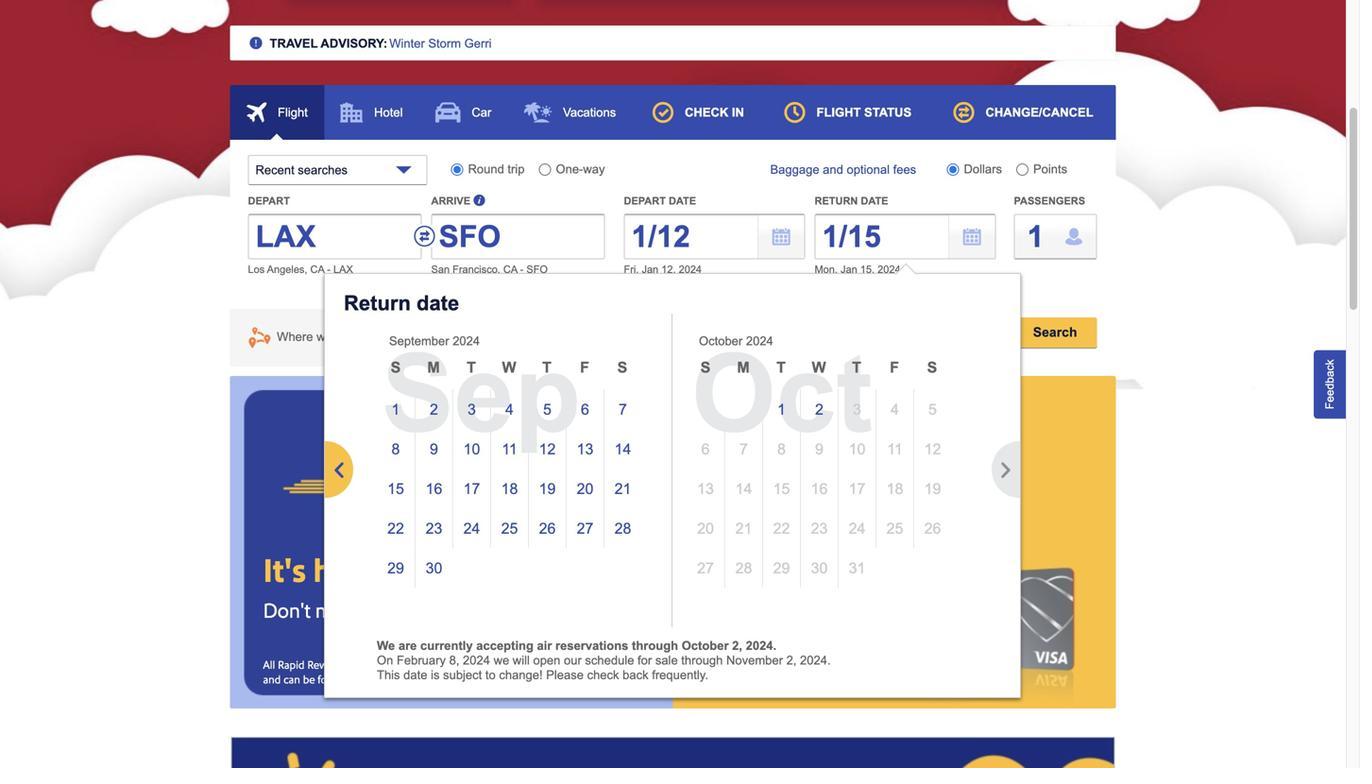 Task type: vqa. For each thing, say whether or not it's contained in the screenshot.
2, to the left
yes



Task type: locate. For each thing, give the bounding box(es) containing it.
1 saturday cell from the left
[[604, 350, 642, 389]]

2 depart from the left
[[624, 195, 666, 207]]

car button
[[419, 85, 509, 140]]

2 wednesday cell from the left
[[800, 350, 838, 389]]

date down february
[[404, 668, 428, 682]]

sunday cell down september
[[377, 350, 415, 389]]

tuesday cell for sep
[[453, 350, 490, 389]]

our
[[564, 653, 582, 668]]

tuesday cell down september 2024
[[453, 350, 490, 389]]

tuesday cell for oct
[[763, 350, 800, 389]]

ca left lax
[[310, 264, 324, 275]]

1 horizontal spatial monday cell
[[725, 350, 763, 389]]

oct
[[692, 333, 873, 455]]

through up for at left
[[632, 639, 679, 653]]

m down september 2024
[[427, 359, 440, 376]]

0 horizontal spatial friday cell
[[566, 350, 604, 389]]

through up frequently.
[[682, 653, 723, 668]]

date up return date in mm/dd/yyyy format, valid dates from jan 12, 2024 to oct 2, 2024. to use a date picker press the down arrow. text field
[[861, 195, 889, 207]]

3 t from the left
[[777, 359, 786, 376]]

2 t from the left
[[543, 359, 552, 376]]

0 horizontal spatial thursday cell
[[528, 350, 566, 389]]

return date up september
[[344, 292, 459, 315]]

depart for depart
[[248, 195, 290, 207]]

s
[[391, 359, 401, 376], [618, 359, 628, 376], [701, 359, 711, 376], [928, 359, 938, 376]]

0 horizontal spatial f
[[580, 359, 590, 376]]

sunday cell
[[377, 350, 415, 389], [687, 350, 725, 389]]

october
[[699, 334, 743, 348], [682, 639, 729, 653]]

1 horizontal spatial wednesday cell
[[800, 350, 838, 389]]

sunday cell down october 2024
[[687, 350, 725, 389]]

jan left 12,
[[642, 264, 659, 275]]

san francisco, ca - sfo
[[431, 264, 548, 275]]

1 vertical spatial date
[[417, 292, 459, 315]]

on
[[377, 653, 393, 668]]

return down lax
[[344, 292, 411, 315]]

depart up los on the left
[[248, 195, 290, 207]]

2 jan from the left
[[841, 264, 858, 275]]

flight down travel
[[278, 105, 308, 120]]

2 m from the left
[[737, 359, 750, 376]]

2 vertical spatial date
[[404, 668, 428, 682]]

through
[[632, 639, 679, 653], [682, 653, 723, 668]]

0 vertical spatial return date
[[815, 195, 889, 207]]

t
[[467, 359, 476, 376], [543, 359, 552, 376], [777, 359, 786, 376], [852, 359, 862, 376]]

thursday cell for oct
[[838, 350, 876, 389]]

1 horizontal spatial tuesday cell
[[763, 350, 800, 389]]

check in
[[685, 105, 745, 120]]

2 - from the left
[[520, 264, 524, 275]]

0 horizontal spatial m
[[427, 359, 440, 376]]

- left sfo
[[520, 264, 524, 275]]

1 vertical spatial return date
[[344, 292, 459, 315]]

1 horizontal spatial ca
[[504, 264, 517, 275]]

monday cell
[[415, 350, 453, 389], [725, 350, 763, 389]]

october up frequently.
[[682, 639, 729, 653]]

1 jan from the left
[[642, 264, 659, 275]]

m down october 2024
[[737, 359, 750, 376]]

2 tuesday cell from the left
[[763, 350, 800, 389]]

1 friday cell from the left
[[566, 350, 604, 389]]

return date up return date in mm/dd/yyyy format, valid dates from jan 12, 2024 to oct 2, 2024. to use a date picker press the down arrow. text field
[[815, 195, 889, 207]]

0 horizontal spatial sunday cell
[[377, 350, 415, 389]]

tuesday cell
[[453, 350, 490, 389], [763, 350, 800, 389]]

0 horizontal spatial -
[[327, 264, 331, 275]]

flight status button
[[765, 85, 931, 140]]

1 depart from the left
[[248, 195, 290, 207]]

1 horizontal spatial -
[[520, 264, 524, 275]]

subject
[[443, 668, 482, 682]]

passengers
[[1014, 195, 1086, 207]]

1 horizontal spatial sunday cell
[[687, 350, 725, 389]]

1 s from the left
[[391, 359, 401, 376]]

reservations
[[556, 639, 629, 653]]

depart
[[248, 195, 290, 207], [624, 195, 666, 207]]

return up mon,
[[815, 195, 858, 207]]

in
[[732, 105, 745, 120]]

monday cell down september 2024
[[415, 350, 453, 389]]

1 horizontal spatial return date
[[815, 195, 889, 207]]

check
[[685, 105, 729, 120]]

0 horizontal spatial ca
[[310, 264, 324, 275]]

wednesday cell for oct
[[800, 350, 838, 389]]

jan
[[642, 264, 659, 275], [841, 264, 858, 275]]

1 tuesday cell from the left
[[453, 350, 490, 389]]

friday cell
[[566, 350, 604, 389], [876, 350, 914, 389]]

vacations
[[563, 105, 616, 120]]

tab list containing flight
[[230, 85, 1116, 162]]

return date
[[815, 195, 889, 207], [344, 292, 459, 315]]

will
[[513, 653, 530, 668]]

1 horizontal spatial f
[[890, 359, 899, 376]]

thursday cell
[[528, 350, 566, 389], [838, 350, 876, 389]]

saturday cell
[[604, 350, 642, 389], [914, 350, 952, 389]]

2024
[[679, 264, 702, 275], [878, 264, 901, 275], [453, 334, 480, 348], [746, 334, 774, 348], [463, 653, 490, 668]]

1 horizontal spatial saturday cell
[[914, 350, 952, 389]]

sale
[[656, 653, 678, 668]]

frequently.
[[652, 668, 709, 682]]

1 horizontal spatial thursday cell
[[838, 350, 876, 389]]

way
[[583, 162, 605, 176]]

this
[[377, 668, 400, 682]]

2 f from the left
[[890, 359, 899, 376]]

hotel
[[374, 105, 403, 120]]

los angeles, ca - lax
[[248, 264, 353, 275]]

fri, jan 12, 2024
[[624, 264, 702, 275]]

october 2024
[[699, 334, 774, 348]]

0 horizontal spatial wednesday cell
[[490, 350, 528, 389]]

1 thursday cell from the left
[[528, 350, 566, 389]]

jan for 12,
[[642, 264, 659, 275]]

2024. right november
[[800, 653, 831, 668]]

0 horizontal spatial w
[[502, 359, 516, 376]]

check in button
[[632, 85, 765, 140]]

2 flight from the left
[[817, 105, 861, 120]]

1 - from the left
[[327, 264, 331, 275]]

fri,
[[624, 264, 639, 275]]

angeles,
[[267, 264, 308, 275]]

saturday cell for sep
[[604, 350, 642, 389]]

date down san
[[417, 292, 459, 315]]

1 m from the left
[[427, 359, 440, 376]]

f
[[580, 359, 590, 376], [890, 359, 899, 376]]

1 ca from the left
[[310, 264, 324, 275]]

1 horizontal spatial m
[[737, 359, 750, 376]]

-
[[327, 264, 331, 275], [520, 264, 524, 275]]

los
[[248, 264, 265, 275]]

ca left sfo
[[504, 264, 517, 275]]

date
[[861, 195, 889, 207], [417, 292, 459, 315], [404, 668, 428, 682]]

october down fri, jan 12, 2024
[[699, 334, 743, 348]]

flight left 'status'
[[817, 105, 861, 120]]

0 horizontal spatial flight
[[278, 105, 308, 120]]

w for oct
[[812, 359, 826, 376]]

None radio
[[539, 163, 551, 176]]

monday cell for sep
[[415, 350, 453, 389]]

1 horizontal spatial w
[[812, 359, 826, 376]]

0 horizontal spatial saturday cell
[[604, 350, 642, 389]]

f for oct
[[890, 359, 899, 376]]

1 monday cell from the left
[[415, 350, 453, 389]]

1 wednesday cell from the left
[[490, 350, 528, 389]]

0 horizontal spatial depart
[[248, 195, 290, 207]]

1 vertical spatial october
[[682, 639, 729, 653]]

1 vertical spatial return
[[344, 292, 411, 315]]

depart left the date
[[624, 195, 666, 207]]

0 horizontal spatial return date
[[344, 292, 459, 315]]

Recent searches text field
[[248, 155, 428, 185]]

- left lax
[[327, 264, 331, 275]]

0 vertical spatial return
[[815, 195, 858, 207]]

m
[[427, 359, 440, 376], [737, 359, 750, 376]]

2,
[[732, 639, 743, 653], [787, 653, 797, 668]]

we
[[494, 653, 510, 668]]

2 ca from the left
[[504, 264, 517, 275]]

2 thursday cell from the left
[[838, 350, 876, 389]]

1 w from the left
[[502, 359, 516, 376]]

2, right november
[[787, 653, 797, 668]]

2 monday cell from the left
[[725, 350, 763, 389]]

ca
[[310, 264, 324, 275], [504, 264, 517, 275]]

return
[[815, 195, 858, 207], [344, 292, 411, 315]]

0 horizontal spatial 2,
[[732, 639, 743, 653]]

1 horizontal spatial depart
[[624, 195, 666, 207]]

1 horizontal spatial flight
[[817, 105, 861, 120]]

Arrive text field
[[431, 214, 605, 259]]

w
[[502, 359, 516, 376], [812, 359, 826, 376]]

is
[[431, 668, 440, 682]]

wednesday cell
[[490, 350, 528, 389], [800, 350, 838, 389]]

None radio
[[451, 163, 463, 176], [947, 163, 960, 176], [1017, 163, 1029, 176], [451, 163, 463, 176], [947, 163, 960, 176], [1017, 163, 1029, 176]]

tuesday cell down october 2024
[[763, 350, 800, 389]]

2 saturday cell from the left
[[914, 350, 952, 389]]

one-
[[556, 162, 583, 176]]

0 horizontal spatial monday cell
[[415, 350, 453, 389]]

tab list
[[230, 85, 1116, 162]]

2 w from the left
[[812, 359, 826, 376]]

2024. up november
[[746, 639, 777, 653]]

2 s from the left
[[618, 359, 628, 376]]

monday cell down october 2024
[[725, 350, 763, 389]]

1 horizontal spatial friday cell
[[876, 350, 914, 389]]

to
[[486, 668, 496, 682]]

2 sunday cell from the left
[[687, 350, 725, 389]]

1 flight from the left
[[278, 105, 308, 120]]

2, up november
[[732, 639, 743, 653]]

open
[[533, 653, 561, 668]]

friday cell for sep
[[566, 350, 604, 389]]

2024.
[[746, 639, 777, 653], [800, 653, 831, 668]]

flight
[[278, 105, 308, 120], [817, 105, 861, 120]]

jan left 15,
[[841, 264, 858, 275]]

1 horizontal spatial 2024.
[[800, 653, 831, 668]]

change/cancel button
[[931, 85, 1116, 140]]

1 f from the left
[[580, 359, 590, 376]]

1 horizontal spatial jan
[[841, 264, 858, 275]]

- for sfo
[[520, 264, 524, 275]]

2 friday cell from the left
[[876, 350, 914, 389]]

0 horizontal spatial tuesday cell
[[453, 350, 490, 389]]

15,
[[861, 264, 875, 275]]

1 sunday cell from the left
[[377, 350, 415, 389]]

0 horizontal spatial jan
[[642, 264, 659, 275]]

Depart Date in mm/dd/yyyy format, valid dates from Jan 11, 2024 to Oct 2, 2024. To use a date picker press the down arrow. text field
[[624, 214, 806, 259]]



Task type: describe. For each thing, give the bounding box(es) containing it.
flight for flight status
[[817, 105, 861, 120]]

accepting
[[476, 639, 534, 653]]

0 vertical spatial date
[[861, 195, 889, 207]]

1 horizontal spatial 2,
[[787, 653, 797, 668]]

status
[[865, 105, 912, 120]]

september 2024
[[389, 334, 480, 348]]

travel advisory:
[[270, 36, 388, 51]]

monday cell for oct
[[725, 350, 763, 389]]

Return date in mm/dd/yyyy format, valid dates from Jan 12, 2024 to Oct 2, 2024. To use a date picker press the down arrow. text field
[[815, 214, 996, 259]]

ca for francisco,
[[504, 264, 517, 275]]

mon, jan 15, 2024
[[815, 264, 901, 275]]

- for lax
[[327, 264, 331, 275]]

november
[[727, 653, 783, 668]]

for
[[638, 653, 652, 668]]

1 horizontal spatial return
[[815, 195, 858, 207]]

sfo
[[527, 264, 548, 275]]

round trip
[[468, 162, 525, 176]]

0 horizontal spatial return
[[344, 292, 411, 315]]

one-way
[[556, 162, 605, 176]]

Depart text field
[[248, 214, 422, 259]]

flight status
[[817, 105, 912, 120]]

trip
[[508, 162, 525, 176]]

september
[[389, 334, 449, 348]]

depart date
[[624, 195, 697, 207]]

m for oct
[[737, 359, 750, 376]]

3 s from the left
[[701, 359, 711, 376]]

0 horizontal spatial through
[[632, 639, 679, 653]]

vacations button
[[509, 85, 632, 140]]

ca for angeles,
[[310, 264, 324, 275]]

advisory:
[[321, 36, 388, 51]]

dollars
[[964, 162, 1003, 176]]

we are currently accepting air reservations through october 2, 2024. on february 8, 2024 we will open our schedule for sale through november 2, 2024. this date is subject to change! please check back frequently.
[[377, 639, 831, 682]]

are
[[399, 639, 417, 653]]

arrive
[[431, 195, 471, 207]]

mon,
[[815, 264, 838, 275]]

1 t from the left
[[467, 359, 476, 376]]

thursday cell for sep
[[528, 350, 566, 389]]

w for sep
[[502, 359, 516, 376]]

flight for flight
[[278, 105, 308, 120]]

f for sep
[[580, 359, 590, 376]]

jan for 15,
[[841, 264, 858, 275]]

sunday cell for oct
[[687, 350, 725, 389]]

check
[[587, 668, 619, 682]]

4 s from the left
[[928, 359, 938, 376]]

sunday cell for sep
[[377, 350, 415, 389]]

schedule
[[585, 653, 634, 668]]

hotel button
[[324, 85, 419, 140]]

change!
[[499, 668, 543, 682]]

m for sep
[[427, 359, 440, 376]]

we
[[377, 639, 395, 653]]

car
[[472, 105, 492, 120]]

change/cancel
[[986, 105, 1094, 120]]

air
[[537, 639, 552, 653]]

lax
[[334, 264, 353, 275]]

travel
[[270, 36, 318, 51]]

flight button
[[230, 85, 324, 140]]

Passengers count. Opens flyout. text field
[[1014, 214, 1098, 259]]

sep
[[382, 333, 581, 455]]

0 vertical spatial october
[[699, 334, 743, 348]]

please
[[546, 668, 584, 682]]

saturday cell for oct
[[914, 350, 952, 389]]

currently
[[421, 639, 473, 653]]

points
[[1034, 162, 1068, 176]]

4 t from the left
[[852, 359, 862, 376]]

round
[[468, 162, 504, 176]]

wednesday cell for sep
[[490, 350, 528, 389]]

8,
[[449, 653, 460, 668]]

0 horizontal spatial 2024.
[[746, 639, 777, 653]]

2024 inside we are currently accepting air reservations through october 2, 2024. on february 8, 2024 we will open our schedule for sale through november 2, 2024. this date is subject to change! please check back frequently.
[[463, 653, 490, 668]]

date
[[669, 195, 697, 207]]

october inside we are currently accepting air reservations through october 2, 2024. on february 8, 2024 we will open our schedule for sale through november 2, 2024. this date is subject to change! please check back frequently.
[[682, 639, 729, 653]]

san
[[431, 264, 450, 275]]

date inside we are currently accepting air reservations through october 2, 2024. on february 8, 2024 we will open our schedule for sale through november 2, 2024. this date is subject to change! please check back frequently.
[[404, 668, 428, 682]]

friday cell for oct
[[876, 350, 914, 389]]

1 horizontal spatial through
[[682, 653, 723, 668]]

back
[[623, 668, 649, 682]]

depart for depart date
[[624, 195, 666, 207]]

francisco,
[[453, 264, 501, 275]]

12,
[[662, 264, 676, 275]]

february
[[397, 653, 446, 668]]



